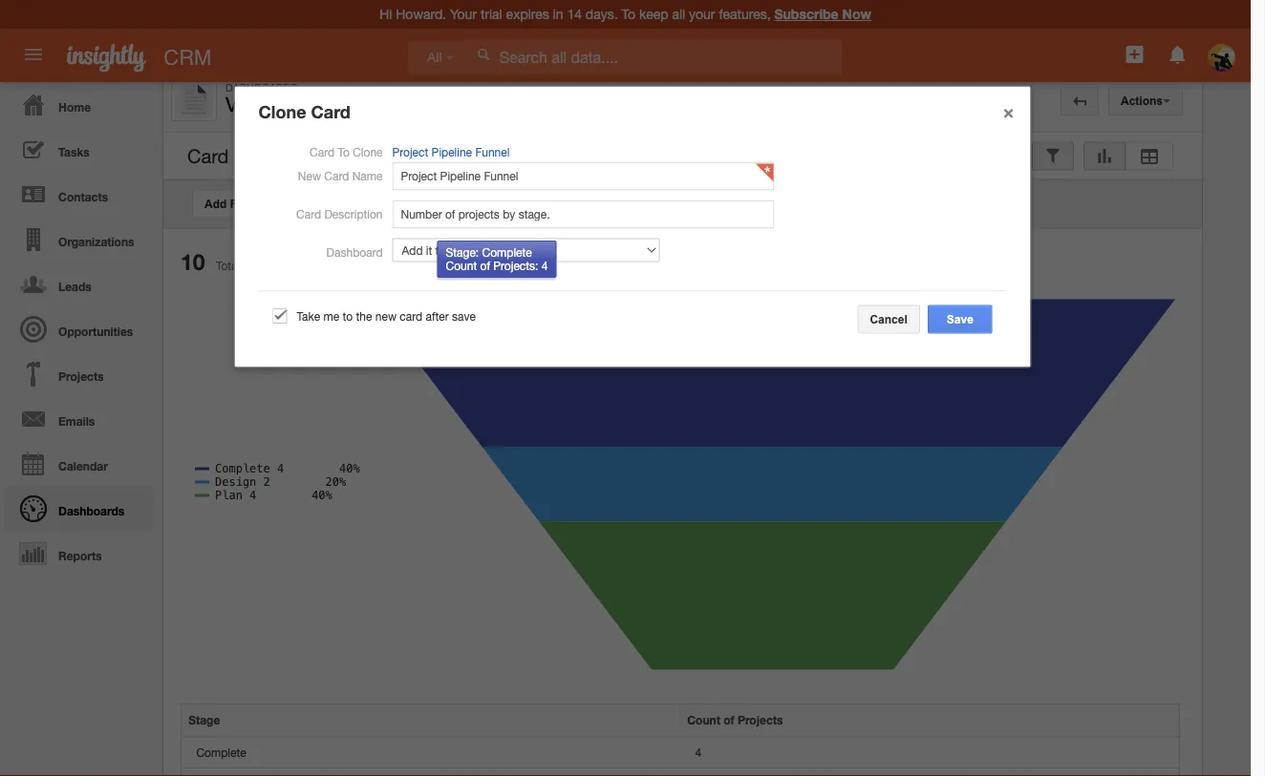 Task type: describe. For each thing, give the bounding box(es) containing it.
emails
[[58, 415, 95, 428]]

card
[[400, 310, 422, 323]]

of inside stage: complete count of projects: 4
[[480, 259, 490, 273]]

add filter link
[[192, 190, 290, 218]]

actions
[[1121, 95, 1163, 108]]

row group containing complete
[[182, 738, 1179, 777]]

take me to the new card after save
[[297, 310, 476, 323]]

all link
[[408, 41, 466, 75]]

row containing stage
[[182, 705, 1179, 738]]

Search all data.... text field
[[466, 40, 843, 74]]

to
[[338, 146, 350, 159]]

0 horizontal spatial pipeline
[[349, 145, 417, 167]]

complete inside stage: complete count of projects: 4
[[482, 246, 532, 259]]

new
[[375, 310, 397, 323]]

card list link
[[187, 145, 264, 168]]

me
[[323, 310, 339, 323]]

cancel button
[[858, 305, 920, 334]]

description
[[324, 208, 383, 221]]

card description
[[296, 208, 383, 221]]

save button
[[928, 305, 992, 334]]

project pipeline funnel link
[[392, 146, 510, 159]]

4 cell
[[680, 738, 1179, 769]]

organizations
[[58, 235, 134, 248]]

card image
[[175, 79, 213, 118]]

0 horizontal spatial of
[[286, 259, 296, 273]]

reports link
[[5, 531, 153, 576]]

number
[[243, 259, 283, 273]]

card list
[[187, 145, 264, 167]]

project pipeline funnel
[[284, 145, 479, 167]]

tasks
[[58, 145, 90, 159]]

card down new at top
[[296, 208, 321, 221]]

dashboards view card
[[226, 81, 317, 116]]

projects:
[[493, 259, 538, 273]]

3 row from the top
[[182, 769, 1179, 777]]

leads link
[[5, 262, 153, 307]]

Description text field
[[392, 200, 775, 229]]

tasks link
[[5, 127, 153, 172]]

projects link
[[5, 352, 153, 397]]

1 horizontal spatial projects
[[738, 714, 783, 728]]

dashboards link
[[5, 486, 153, 531]]

view
[[226, 93, 268, 116]]

1 vertical spatial clone
[[353, 146, 383, 159]]

complete inside cell
[[196, 746, 246, 760]]

0 horizontal spatial projects
[[58, 370, 104, 383]]

add filter
[[205, 197, 264, 210]]

Card Name text field
[[392, 162, 775, 191]]

1 cell from the left
[[182, 769, 680, 777]]

total
[[216, 259, 240, 273]]

projects
[[299, 259, 340, 273]]

contacts link
[[5, 172, 153, 217]]

filter
[[230, 197, 258, 210]]

card down 'to'
[[324, 170, 349, 183]]

card left list
[[187, 145, 229, 167]]

all
[[427, 50, 442, 65]]

card left 'to'
[[310, 146, 335, 159]]

stage: complete count of projects: 4
[[446, 246, 548, 273]]

list
[[234, 145, 264, 167]]

subscribe now
[[774, 6, 871, 22]]

dashboards for dashboards
[[58, 505, 124, 518]]

1 horizontal spatial pipeline
[[432, 146, 472, 159]]

save
[[940, 313, 980, 326]]



Task type: locate. For each thing, give the bounding box(es) containing it.
1 row from the top
[[182, 705, 1179, 738]]

clone card
[[258, 102, 351, 122]]

0 horizontal spatial complete
[[196, 746, 246, 760]]

dashboards
[[226, 81, 298, 94], [58, 505, 124, 518]]

of
[[286, 259, 296, 273], [480, 259, 490, 273], [724, 714, 734, 728]]

clone up list
[[258, 102, 306, 122]]

subscribe now link
[[774, 6, 871, 22]]

actions button
[[1109, 87, 1183, 116]]

stage:
[[446, 246, 479, 259]]

1 horizontal spatial count
[[687, 714, 720, 728]]

project up new at top
[[284, 145, 344, 167]]

contacts
[[58, 190, 108, 204]]

row
[[182, 705, 1179, 738], [182, 738, 1179, 769], [182, 769, 1179, 777]]

new card name
[[298, 170, 383, 183]]

1 horizontal spatial complete
[[482, 246, 532, 259]]

complete up projects: in the left top of the page
[[482, 246, 532, 259]]

row containing complete
[[182, 738, 1179, 769]]

add
[[205, 197, 227, 210]]

new
[[298, 170, 321, 183]]

dashboards up clone card
[[226, 81, 298, 94]]

cell
[[182, 769, 680, 777], [680, 769, 1179, 777]]

0 horizontal spatial count
[[446, 259, 477, 273]]

home link
[[5, 82, 153, 127]]

1 vertical spatial 4
[[695, 746, 702, 760]]

pipeline
[[349, 145, 417, 167], [432, 146, 472, 159]]

1 horizontal spatial 4
[[695, 746, 702, 760]]

calendar
[[58, 460, 108, 473]]

2 cell from the left
[[680, 769, 1179, 777]]

projects
[[58, 370, 104, 383], [738, 714, 783, 728]]

0 horizontal spatial dashboards
[[58, 505, 124, 518]]

card right view
[[273, 93, 317, 116]]

opportunities
[[58, 325, 133, 338]]

1 horizontal spatial project
[[392, 146, 428, 159]]

1 horizontal spatial dashboards
[[226, 81, 298, 94]]

clone
[[258, 102, 306, 122], [353, 146, 383, 159]]

× button
[[993, 92, 1024, 130]]

2 row from the top
[[182, 738, 1179, 769]]

save
[[452, 310, 476, 323]]

4 inside stage: complete count of projects: 4
[[542, 259, 548, 273]]

of inside row
[[724, 714, 734, 728]]

1 vertical spatial dashboards
[[58, 505, 124, 518]]

card inside dashboards view card
[[273, 93, 317, 116]]

dashboards for dashboards view card
[[226, 81, 298, 94]]

0 horizontal spatial clone
[[258, 102, 306, 122]]

×
[[1003, 100, 1014, 123]]

navigation containing home
[[0, 82, 153, 576]]

None checkbox
[[273, 309, 287, 324]]

project right 'to'
[[392, 146, 428, 159]]

0 vertical spatial clone
[[258, 102, 306, 122]]

dashboards inside dashboards view card
[[226, 81, 298, 94]]

now
[[842, 6, 871, 22]]

1 vertical spatial projects
[[738, 714, 783, 728]]

4 right projects: in the left top of the page
[[542, 259, 548, 273]]

reports
[[58, 549, 102, 563]]

the
[[356, 310, 372, 323]]

subscribe
[[774, 6, 839, 22]]

dashboards up reports link on the bottom
[[58, 505, 124, 518]]

0 vertical spatial 4
[[542, 259, 548, 273]]

0 vertical spatial projects
[[58, 370, 104, 383]]

0 vertical spatial complete
[[482, 246, 532, 259]]

0 horizontal spatial project
[[284, 145, 344, 167]]

card
[[273, 93, 317, 116], [311, 102, 351, 122], [187, 145, 229, 167], [310, 146, 335, 159], [324, 170, 349, 183], [296, 208, 321, 221]]

after
[[426, 310, 449, 323]]

to
[[343, 310, 353, 323]]

crm
[[164, 45, 212, 69]]

1 vertical spatial complete
[[196, 746, 246, 760]]

4 down count of projects
[[695, 746, 702, 760]]

row group
[[182, 738, 1179, 777]]

leads
[[58, 280, 91, 293]]

complete down stage
[[196, 746, 246, 760]]

navigation
[[0, 82, 153, 576]]

10
[[181, 249, 205, 275]]

cancel
[[870, 313, 908, 326]]

count inside row
[[687, 714, 720, 728]]

count
[[446, 259, 477, 273], [687, 714, 720, 728]]

0 vertical spatial dashboards
[[226, 81, 298, 94]]

stage
[[188, 714, 220, 728]]

4 inside 4 cell
[[695, 746, 702, 760]]

name
[[352, 170, 383, 183]]

dashboard
[[326, 246, 383, 259]]

0 vertical spatial count
[[446, 259, 477, 273]]

count inside stage: complete count of projects: 4
[[446, 259, 477, 273]]

complete cell
[[182, 738, 680, 769]]

calendar link
[[5, 441, 153, 486]]

1 horizontal spatial clone
[[353, 146, 383, 159]]

count of projects
[[687, 714, 783, 728]]

card up 'to'
[[311, 102, 351, 122]]

4
[[542, 259, 548, 273], [695, 746, 702, 760]]

take
[[297, 310, 320, 323]]

complete
[[482, 246, 532, 259], [196, 746, 246, 760]]

opportunities link
[[5, 307, 153, 352]]

1 horizontal spatial of
[[480, 259, 490, 273]]

1 vertical spatial count
[[687, 714, 720, 728]]

notifications image
[[1166, 43, 1189, 66]]

2 horizontal spatial of
[[724, 714, 734, 728]]

home
[[58, 100, 91, 114]]

funnel
[[422, 145, 479, 167], [475, 146, 510, 159]]

card to clone project pipeline funnel
[[310, 146, 510, 159]]

clone up the name
[[353, 146, 383, 159]]

project
[[284, 145, 344, 167], [392, 146, 428, 159]]

organizations link
[[5, 217, 153, 262]]

0 horizontal spatial 4
[[542, 259, 548, 273]]

total number of projects
[[216, 259, 340, 273]]

emails link
[[5, 397, 153, 441]]



Task type: vqa. For each thing, say whether or not it's contained in the screenshot.
the iPhone
no



